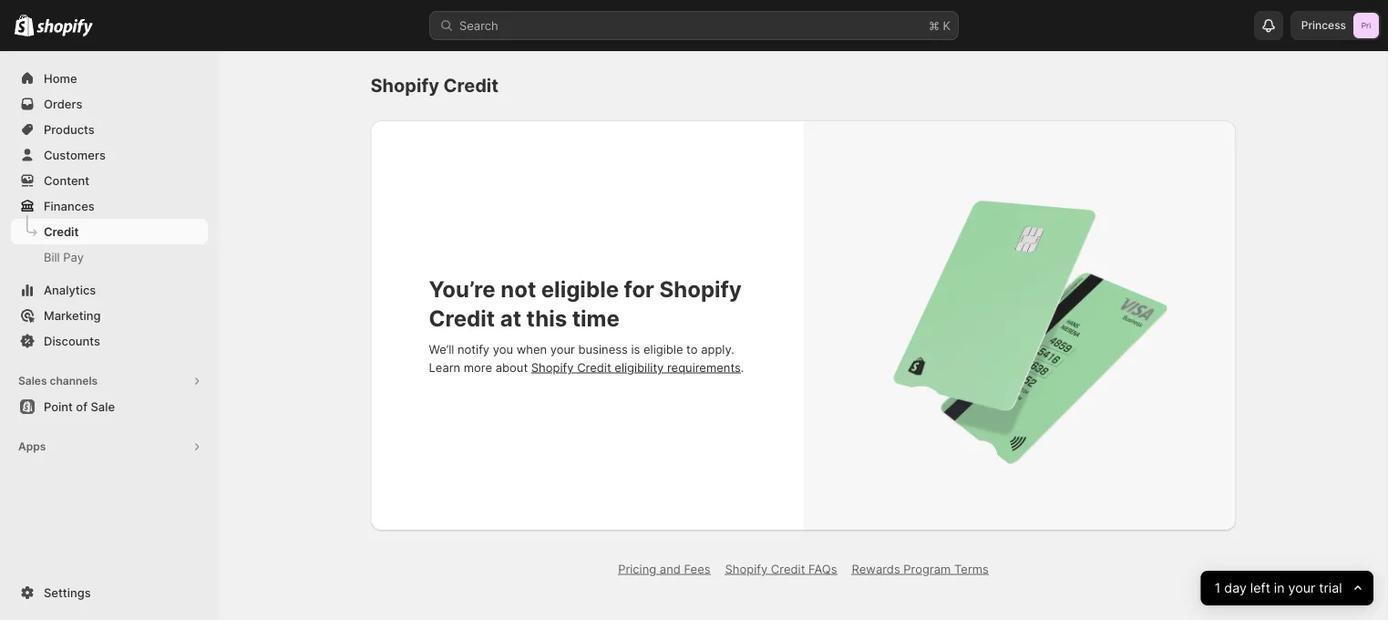 Task type: locate. For each thing, give the bounding box(es) containing it.
when
[[517, 342, 547, 356]]

this
[[527, 305, 567, 332]]

⌘
[[929, 18, 940, 32]]

pricing
[[618, 562, 657, 576]]

your inside dropdown button
[[1289, 580, 1317, 596]]

your right in
[[1289, 580, 1317, 596]]

shopify inside you're not eligible for shopify credit at this time
[[660, 275, 742, 302]]

you're
[[429, 275, 496, 302]]

0 horizontal spatial your
[[551, 342, 575, 356]]

shopify for shopify credit
[[371, 74, 439, 97]]

apps
[[18, 440, 46, 453]]

eligible inside you're not eligible for shopify credit at this time
[[542, 275, 619, 302]]

credit for shopify credit
[[444, 74, 499, 97]]

discounts link
[[11, 328, 208, 354]]

shopify image
[[15, 14, 34, 36]]

finances link
[[11, 193, 208, 219]]

your right when
[[551, 342, 575, 356]]

sales channels button
[[11, 368, 208, 394]]

1 vertical spatial your
[[1289, 580, 1317, 596]]

products
[[44, 122, 95, 136]]

your for in
[[1289, 580, 1317, 596]]

of
[[76, 399, 88, 414]]

products link
[[11, 117, 208, 142]]

analytics
[[44, 283, 96, 297]]

shopify image
[[37, 19, 93, 37]]

0 vertical spatial eligible
[[542, 275, 619, 302]]

0 vertical spatial your
[[551, 342, 575, 356]]

0 horizontal spatial eligible
[[542, 275, 619, 302]]

sales channels
[[18, 374, 98, 388]]

1 day left in your trial button
[[1202, 571, 1374, 606]]

rewards program terms
[[852, 562, 989, 576]]

faqs
[[809, 562, 838, 576]]

time
[[572, 305, 620, 332]]

is
[[632, 342, 641, 356]]

orders link
[[11, 91, 208, 117]]

fees
[[684, 562, 711, 576]]

pricing and fees
[[618, 562, 711, 576]]

content
[[44, 173, 90, 187]]

princess image
[[1354, 13, 1380, 38]]

credit left faqs
[[771, 562, 806, 576]]

settings link
[[11, 580, 208, 606]]

pricing and fees button
[[608, 556, 722, 582]]

content link
[[11, 168, 208, 193]]

your inside we'll notify you when your business is eligible to apply. learn more about
[[551, 342, 575, 356]]

credit down you're
[[429, 305, 495, 332]]

point of sale button
[[0, 394, 219, 420]]

notify
[[458, 342, 490, 356]]

credit down search
[[444, 74, 499, 97]]

credit inside you're not eligible for shopify credit at this time
[[429, 305, 495, 332]]

eligible right the is
[[644, 342, 684, 356]]

shopify credit faqs link
[[726, 562, 838, 576]]

we'll notify you when your business is eligible to apply. learn more about
[[429, 342, 735, 374]]

your
[[551, 342, 575, 356], [1289, 580, 1317, 596]]

credit down business
[[577, 360, 612, 374]]

apply.
[[702, 342, 735, 356]]

credit
[[444, 74, 499, 97], [44, 224, 79, 238], [429, 305, 495, 332], [577, 360, 612, 374], [771, 562, 806, 576]]

shopify for shopify credit eligibility requirements .
[[532, 360, 574, 374]]

analytics link
[[11, 277, 208, 303]]

shopify
[[371, 74, 439, 97], [660, 275, 742, 302], [532, 360, 574, 374], [726, 562, 768, 576]]

1 vertical spatial eligible
[[644, 342, 684, 356]]

sale
[[91, 399, 115, 414]]

and
[[660, 562, 681, 576]]

requirements
[[668, 360, 741, 374]]

marketing
[[44, 308, 101, 322]]

1 horizontal spatial your
[[1289, 580, 1317, 596]]

1 horizontal spatial eligible
[[644, 342, 684, 356]]

we'll
[[429, 342, 454, 356]]

eligible
[[542, 275, 619, 302], [644, 342, 684, 356]]

k
[[943, 18, 951, 32]]

home
[[44, 71, 77, 85]]

day
[[1225, 580, 1248, 596]]

at
[[500, 305, 522, 332]]

search
[[460, 18, 499, 32]]

apps button
[[11, 434, 208, 460]]

credit for shopify credit eligibility requirements .
[[577, 360, 612, 374]]

eligible up time
[[542, 275, 619, 302]]

credit for shopify credit faqs
[[771, 562, 806, 576]]

⌘ k
[[929, 18, 951, 32]]



Task type: vqa. For each thing, say whether or not it's contained in the screenshot.
Dialog
no



Task type: describe. For each thing, give the bounding box(es) containing it.
for
[[624, 275, 655, 302]]

not
[[501, 275, 536, 302]]

eligible inside we'll notify you when your business is eligible to apply. learn more about
[[644, 342, 684, 356]]

customers link
[[11, 142, 208, 168]]

1
[[1216, 580, 1222, 596]]

point
[[44, 399, 73, 414]]

rewards
[[852, 562, 901, 576]]

discounts
[[44, 334, 100, 348]]

you
[[493, 342, 513, 356]]

bill pay
[[44, 250, 84, 264]]

pay
[[63, 250, 84, 264]]

trial
[[1320, 580, 1343, 596]]

credit up bill pay
[[44, 224, 79, 238]]

eligibility
[[615, 360, 664, 374]]

terms
[[955, 562, 989, 576]]

you're not eligible for shopify credit at this time
[[429, 275, 742, 332]]

settings
[[44, 586, 91, 600]]

program
[[904, 562, 952, 576]]

shopify credit
[[371, 74, 499, 97]]

about
[[496, 360, 528, 374]]

marketing link
[[11, 303, 208, 328]]

shopify for shopify credit faqs
[[726, 562, 768, 576]]

finances
[[44, 199, 95, 213]]

learn
[[429, 360, 461, 374]]

shopify credit eligibility requirements .
[[532, 360, 745, 374]]

point of sale link
[[11, 394, 208, 420]]

shopify credit faqs
[[726, 562, 838, 576]]

customers
[[44, 148, 106, 162]]

point of sale
[[44, 399, 115, 414]]

shopify credit eligibility requirements link
[[532, 360, 741, 374]]

business
[[579, 342, 628, 356]]

.
[[741, 360, 745, 374]]

1 day left in your trial
[[1216, 580, 1343, 596]]

your for when
[[551, 342, 575, 356]]

shopify credit card image
[[838, 167, 1203, 485]]

to
[[687, 342, 698, 356]]

sales
[[18, 374, 47, 388]]

credit link
[[11, 219, 208, 244]]

more
[[464, 360, 493, 374]]

bill pay link
[[11, 244, 208, 270]]

left
[[1251, 580, 1271, 596]]

home link
[[11, 66, 208, 91]]

in
[[1275, 580, 1286, 596]]

princess
[[1302, 19, 1347, 32]]

rewards program terms link
[[852, 562, 989, 576]]

channels
[[50, 374, 98, 388]]

orders
[[44, 97, 83, 111]]

bill
[[44, 250, 60, 264]]



